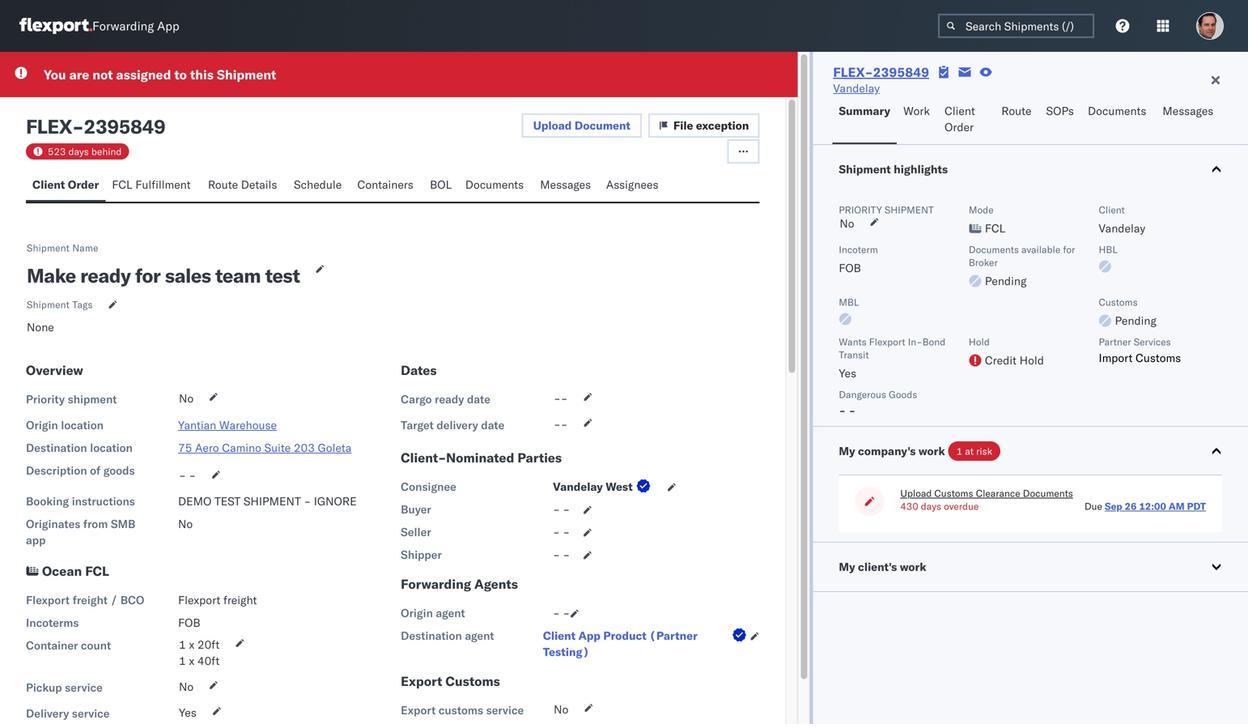 Task type: locate. For each thing, give the bounding box(es) containing it.
route left details
[[208, 177, 238, 192]]

destination down origin agent
[[401, 628, 462, 643]]

ready
[[80, 263, 131, 288], [435, 392, 464, 406]]

- - for shipper
[[553, 547, 570, 562]]

pending down 'broker'
[[986, 274, 1027, 288]]

2 -- from the top
[[554, 417, 568, 431]]

0 horizontal spatial route
[[208, 177, 238, 192]]

app up you are not assigned to this shipment at the top left of page
[[157, 18, 180, 34]]

0 horizontal spatial hold
[[969, 336, 990, 348]]

for inside 'documents available for broker'
[[1064, 243, 1076, 256]]

shipment for shipment name
[[27, 242, 70, 254]]

1 left 20ft at bottom left
[[179, 637, 186, 652]]

tags
[[72, 298, 93, 311]]

flex-
[[834, 64, 874, 80]]

my left company's
[[839, 444, 856, 458]]

fcl fulfillment
[[112, 177, 191, 192]]

fob down incoterm
[[839, 261, 862, 275]]

flexport left in-
[[870, 336, 906, 348]]

fcl up flexport freight / bco
[[85, 563, 109, 579]]

work inside "my client's work" button
[[900, 560, 927, 574]]

1 vertical spatial priority shipment
[[26, 392, 117, 406]]

1 horizontal spatial hold
[[1020, 353, 1045, 367]]

customs up overdue
[[935, 487, 974, 499]]

forwarding up origin agent
[[401, 576, 471, 592]]

1 vertical spatial pending
[[1116, 313, 1157, 328]]

1 vertical spatial messages button
[[534, 170, 600, 202]]

shipment
[[244, 494, 301, 508]]

to
[[174, 66, 187, 83]]

days right '523'
[[68, 145, 89, 158]]

vandelay down flex-
[[834, 81, 880, 95]]

order right "work" button
[[945, 120, 974, 134]]

1 left at
[[957, 445, 963, 457]]

ready down name
[[80, 263, 131, 288]]

vandelay up hbl
[[1099, 221, 1146, 235]]

1 for 1 at risk
[[957, 445, 963, 457]]

shipment down summary button at the top right
[[839, 162, 891, 176]]

1 horizontal spatial vandelay
[[834, 81, 880, 95]]

0 vertical spatial order
[[945, 120, 974, 134]]

flex - 2395849
[[26, 114, 165, 138]]

0 horizontal spatial fob
[[178, 616, 200, 630]]

upload
[[533, 118, 572, 132], [901, 487, 932, 499]]

originates from smb app
[[26, 517, 136, 547]]

0 horizontal spatial priority shipment
[[26, 392, 117, 406]]

service up "delivery service"
[[65, 680, 103, 694]]

delivery
[[26, 706, 69, 720]]

2395849 up work
[[873, 64, 930, 80]]

0 horizontal spatial order
[[68, 177, 99, 192]]

no down testing)
[[554, 702, 569, 716]]

customs up the partner
[[1099, 296, 1138, 308]]

1 horizontal spatial origin
[[401, 606, 433, 620]]

upload inside upload document button
[[533, 118, 572, 132]]

1 freight from the left
[[73, 593, 108, 607]]

camino
[[222, 441, 262, 455]]

upload up 430
[[901, 487, 932, 499]]

shipment right this
[[217, 66, 276, 83]]

1 horizontal spatial fcl
[[112, 177, 133, 192]]

0 vertical spatial yes
[[839, 366, 857, 380]]

2 vertical spatial fcl
[[85, 563, 109, 579]]

location up the destination location
[[61, 418, 104, 432]]

documents for leftmost "documents" button
[[466, 177, 524, 192]]

client inside the client app product (partner testing)
[[543, 628, 576, 643]]

x left 40ft
[[189, 654, 195, 668]]

shipment up none
[[27, 298, 70, 311]]

client up hbl
[[1099, 204, 1126, 216]]

fob inside client vandelay incoterm fob
[[839, 261, 862, 275]]

shipment for shipment highlights
[[839, 162, 891, 176]]

1 vertical spatial shipment
[[68, 392, 117, 406]]

location up goods
[[90, 441, 133, 455]]

priority
[[839, 204, 883, 216], [26, 392, 65, 406]]

date
[[467, 392, 491, 406], [481, 418, 505, 432]]

yantian
[[178, 418, 216, 432]]

priority shipment down shipment highlights
[[839, 204, 934, 216]]

2 x from the top
[[189, 654, 195, 668]]

flexport up incoterms
[[26, 593, 70, 607]]

aero
[[195, 441, 219, 455]]

1 vertical spatial client order
[[32, 177, 99, 192]]

incoterm
[[839, 243, 879, 256]]

0 horizontal spatial ready
[[80, 263, 131, 288]]

1 vertical spatial upload
[[901, 487, 932, 499]]

0 vertical spatial 2395849
[[873, 64, 930, 80]]

client order button down '523'
[[26, 170, 106, 202]]

0 horizontal spatial forwarding
[[92, 18, 154, 34]]

days right 430
[[921, 500, 942, 512]]

1 vertical spatial client order button
[[26, 170, 106, 202]]

work left at
[[919, 444, 946, 458]]

sep
[[1105, 500, 1123, 512]]

bol
[[430, 177, 452, 192]]

for
[[1064, 243, 1076, 256], [135, 263, 161, 288]]

file
[[674, 118, 694, 132]]

0 vertical spatial x
[[189, 637, 195, 652]]

export for export customs service
[[401, 703, 436, 717]]

0 horizontal spatial messages button
[[534, 170, 600, 202]]

0 horizontal spatial for
[[135, 263, 161, 288]]

client up testing)
[[543, 628, 576, 643]]

1 x from the top
[[189, 637, 195, 652]]

app for client
[[579, 628, 601, 643]]

no down demo
[[178, 517, 193, 531]]

my inside button
[[839, 560, 856, 574]]

priority shipment up the origin location at left
[[26, 392, 117, 406]]

-- for target delivery date
[[554, 417, 568, 431]]

1 horizontal spatial forwarding
[[401, 576, 471, 592]]

fob up 20ft at bottom left
[[178, 616, 200, 630]]

0 vertical spatial --
[[554, 391, 568, 405]]

0 vertical spatial origin
[[26, 418, 58, 432]]

- - for description of goods
[[179, 468, 196, 482]]

documents for top "documents" button
[[1088, 104, 1147, 118]]

dates
[[401, 362, 437, 378]]

fcl down the behind
[[112, 177, 133, 192]]

1 horizontal spatial pending
[[1116, 313, 1157, 328]]

1 horizontal spatial fob
[[839, 261, 862, 275]]

shipment down highlights
[[885, 204, 934, 216]]

agent up "destination agent"
[[436, 606, 465, 620]]

1 vertical spatial 1
[[179, 637, 186, 652]]

instructions
[[72, 494, 135, 508]]

origin up "destination agent"
[[401, 606, 433, 620]]

0 horizontal spatial yes
[[179, 705, 197, 720]]

1 vertical spatial days
[[921, 500, 942, 512]]

origin location
[[26, 418, 104, 432]]

1 vertical spatial order
[[68, 177, 99, 192]]

0 vertical spatial forwarding
[[92, 18, 154, 34]]

origin for origin agent
[[401, 606, 433, 620]]

1 horizontal spatial order
[[945, 120, 974, 134]]

0 vertical spatial client order
[[945, 104, 976, 134]]

- -
[[179, 468, 196, 482], [553, 502, 570, 516], [553, 525, 570, 539], [553, 547, 570, 562], [553, 606, 570, 620]]

1 horizontal spatial destination
[[401, 628, 462, 643]]

yes down 1 x 20ft 1 x 40ft
[[179, 705, 197, 720]]

pickup
[[26, 680, 62, 694]]

my left client's
[[839, 560, 856, 574]]

bco
[[120, 593, 144, 607]]

service for no
[[65, 680, 103, 694]]

0 vertical spatial destination
[[26, 441, 87, 455]]

origin for origin location
[[26, 418, 58, 432]]

0 vertical spatial agent
[[436, 606, 465, 620]]

0 vertical spatial export
[[401, 673, 443, 689]]

0 horizontal spatial origin
[[26, 418, 58, 432]]

destination up description
[[26, 441, 87, 455]]

1 horizontal spatial messages
[[1163, 104, 1214, 118]]

customs inside partner services import customs
[[1136, 351, 1182, 365]]

work for my company's work
[[919, 444, 946, 458]]

route for route
[[1002, 104, 1032, 118]]

shipment inside button
[[839, 162, 891, 176]]

forwarding
[[92, 18, 154, 34], [401, 576, 471, 592]]

priority down overview
[[26, 392, 65, 406]]

date up client-nominated parties
[[481, 418, 505, 432]]

product
[[604, 628, 647, 643]]

0 vertical spatial fob
[[839, 261, 862, 275]]

1 left 40ft
[[179, 654, 186, 668]]

originates
[[26, 517, 80, 531]]

goods
[[889, 388, 918, 400]]

client order for rightmost client order button
[[945, 104, 976, 134]]

flexport inside wants flexport in-bond transit yes
[[870, 336, 906, 348]]

0 horizontal spatial pending
[[986, 274, 1027, 288]]

upload inside upload customs clearance documents "button"
[[901, 487, 932, 499]]

1 horizontal spatial priority
[[839, 204, 883, 216]]

route left sops
[[1002, 104, 1032, 118]]

shipment up make
[[27, 242, 70, 254]]

order for rightmost client order button
[[945, 120, 974, 134]]

1 horizontal spatial flexport
[[178, 593, 221, 607]]

export customs service
[[401, 703, 524, 717]]

client order right "work" button
[[945, 104, 976, 134]]

0 vertical spatial days
[[68, 145, 89, 158]]

ready up target delivery date on the bottom of the page
[[435, 392, 464, 406]]

order down 523 days behind on the top left of the page
[[68, 177, 99, 192]]

export left customs
[[401, 703, 436, 717]]

documents button right the bol
[[459, 170, 534, 202]]

flexport up 20ft at bottom left
[[178, 593, 221, 607]]

assigned
[[116, 66, 171, 83]]

flexport freight / bco
[[26, 593, 144, 607]]

documents button right sops
[[1082, 96, 1157, 144]]

shipment
[[217, 66, 276, 83], [839, 162, 891, 176], [27, 242, 70, 254], [27, 298, 70, 311]]

app up testing)
[[579, 628, 601, 643]]

2395849
[[873, 64, 930, 80], [84, 114, 165, 138]]

days for overdue
[[921, 500, 942, 512]]

make
[[27, 263, 76, 288]]

75
[[178, 441, 192, 455]]

documents right bol button
[[466, 177, 524, 192]]

partner services import customs
[[1099, 336, 1182, 365]]

1 horizontal spatial upload
[[901, 487, 932, 499]]

export
[[401, 673, 443, 689], [401, 703, 436, 717]]

1 vertical spatial hold
[[1020, 353, 1045, 367]]

1 horizontal spatial for
[[1064, 243, 1076, 256]]

ignore
[[314, 494, 357, 508]]

freight for flexport freight
[[223, 593, 257, 607]]

0 vertical spatial my
[[839, 444, 856, 458]]

0 horizontal spatial client order button
[[26, 170, 106, 202]]

2 export from the top
[[401, 703, 436, 717]]

x left 20ft at bottom left
[[189, 637, 195, 652]]

1 -- from the top
[[554, 391, 568, 405]]

1
[[957, 445, 963, 457], [179, 637, 186, 652], [179, 654, 186, 668]]

route for route details
[[208, 177, 238, 192]]

0 horizontal spatial flexport
[[26, 593, 70, 607]]

agent down origin agent
[[465, 628, 494, 643]]

1 horizontal spatial app
[[579, 628, 601, 643]]

1 horizontal spatial client order button
[[939, 96, 996, 144]]

1 horizontal spatial documents button
[[1082, 96, 1157, 144]]

app for forwarding
[[157, 18, 180, 34]]

bond
[[923, 336, 946, 348]]

freight for flexport freight / bco
[[73, 593, 108, 607]]

bol button
[[424, 170, 459, 202]]

2 horizontal spatial vandelay
[[1099, 221, 1146, 235]]

- - for seller
[[553, 525, 570, 539]]

service for yes
[[72, 706, 110, 720]]

1 vertical spatial app
[[579, 628, 601, 643]]

ready for cargo
[[435, 392, 464, 406]]

0 vertical spatial location
[[61, 418, 104, 432]]

0 vertical spatial ready
[[80, 263, 131, 288]]

client order for the left client order button
[[32, 177, 99, 192]]

flexport
[[870, 336, 906, 348], [26, 593, 70, 607], [178, 593, 221, 607]]

1 vertical spatial 2395849
[[84, 114, 165, 138]]

1 vertical spatial export
[[401, 703, 436, 717]]

1 for 1 x 20ft 1 x 40ft
[[179, 637, 186, 652]]

messages
[[1163, 104, 1214, 118], [540, 177, 591, 192]]

partner
[[1099, 336, 1132, 348]]

2395849 up the behind
[[84, 114, 165, 138]]

origin up the destination location
[[26, 418, 58, 432]]

shipment up the origin location at left
[[68, 392, 117, 406]]

pending for documents available for broker
[[986, 274, 1027, 288]]

client order down '523'
[[32, 177, 99, 192]]

0 horizontal spatial destination
[[26, 441, 87, 455]]

1 vertical spatial ready
[[435, 392, 464, 406]]

0 vertical spatial priority shipment
[[839, 204, 934, 216]]

0 vertical spatial vandelay
[[834, 81, 880, 95]]

1 horizontal spatial route
[[1002, 104, 1032, 118]]

1 export from the top
[[401, 673, 443, 689]]

0 vertical spatial date
[[467, 392, 491, 406]]

client inside client vandelay incoterm fob
[[1099, 204, 1126, 216]]

pdt
[[1188, 500, 1207, 512]]

upload left document in the top of the page
[[533, 118, 572, 132]]

buyer
[[401, 502, 432, 516]]

1 vertical spatial yes
[[179, 705, 197, 720]]

for right available
[[1064, 243, 1076, 256]]

1 horizontal spatial client order
[[945, 104, 976, 134]]

0 horizontal spatial messages
[[540, 177, 591, 192]]

upload for upload document
[[533, 118, 572, 132]]

20ft
[[198, 637, 220, 652]]

x
[[189, 637, 195, 652], [189, 654, 195, 668]]

Search Shipments (/) text field
[[939, 14, 1095, 38]]

location for origin location
[[61, 418, 104, 432]]

2 horizontal spatial flexport
[[870, 336, 906, 348]]

documents right clearance
[[1023, 487, 1074, 499]]

1 vertical spatial agent
[[465, 628, 494, 643]]

0 vertical spatial app
[[157, 18, 180, 34]]

file exception button
[[649, 113, 760, 138], [649, 113, 760, 138]]

destination
[[26, 441, 87, 455], [401, 628, 462, 643]]

pending for customs
[[1116, 313, 1157, 328]]

upload document
[[533, 118, 631, 132]]

0 vertical spatial pending
[[986, 274, 1027, 288]]

forwarding up the not
[[92, 18, 154, 34]]

service down the pickup service
[[72, 706, 110, 720]]

client order button right work
[[939, 96, 996, 144]]

destination location
[[26, 441, 133, 455]]

1 vertical spatial --
[[554, 417, 568, 431]]

cargo ready date
[[401, 392, 491, 406]]

customs
[[1099, 296, 1138, 308], [1136, 351, 1182, 365], [935, 487, 974, 499], [446, 673, 500, 689]]

fcl down mode
[[986, 221, 1006, 235]]

my for my company's work
[[839, 444, 856, 458]]

yes down the transit
[[839, 366, 857, 380]]

1 horizontal spatial yes
[[839, 366, 857, 380]]

documents right sops
[[1088, 104, 1147, 118]]

40ft
[[198, 654, 220, 668]]

customs down services
[[1136, 351, 1182, 365]]

dangerous
[[839, 388, 887, 400]]

fcl for fcl
[[986, 221, 1006, 235]]

date for cargo ready date
[[467, 392, 491, 406]]

my client's work button
[[813, 543, 1249, 591]]

vandelay left west on the bottom
[[553, 479, 603, 494]]

pending up services
[[1116, 313, 1157, 328]]

0 vertical spatial for
[[1064, 243, 1076, 256]]

for left 'sales'
[[135, 263, 161, 288]]

documents inside 'documents available for broker'
[[969, 243, 1020, 256]]

1 vertical spatial my
[[839, 560, 856, 574]]

fcl inside the fcl fulfillment button
[[112, 177, 133, 192]]

order inside client order
[[945, 120, 974, 134]]

1 horizontal spatial messages button
[[1157, 96, 1223, 144]]

2 my from the top
[[839, 560, 856, 574]]

2 horizontal spatial fcl
[[986, 221, 1006, 235]]

0 horizontal spatial vandelay
[[553, 479, 603, 494]]

1 vertical spatial location
[[90, 441, 133, 455]]

nominated
[[446, 449, 515, 466]]

description
[[26, 463, 87, 477]]

0 horizontal spatial fcl
[[85, 563, 109, 579]]

date up delivery
[[467, 392, 491, 406]]

0 horizontal spatial client order
[[32, 177, 99, 192]]

app inside the client app product (partner testing)
[[579, 628, 601, 643]]

1 vertical spatial documents button
[[459, 170, 534, 202]]

0 vertical spatial messages
[[1163, 104, 1214, 118]]

hold up credit
[[969, 336, 990, 348]]

from
[[83, 517, 108, 531]]

documents up 'broker'
[[969, 243, 1020, 256]]

1 vertical spatial messages
[[540, 177, 591, 192]]

75 aero camino suite 203 goleta
[[178, 441, 352, 455]]

date for target delivery date
[[481, 418, 505, 432]]

export up customs
[[401, 673, 443, 689]]

1 my from the top
[[839, 444, 856, 458]]

1 vertical spatial vandelay
[[1099, 221, 1146, 235]]

2 freight from the left
[[223, 593, 257, 607]]

0 horizontal spatial upload
[[533, 118, 572, 132]]

work right client's
[[900, 560, 927, 574]]

origin agent
[[401, 606, 465, 620]]

1 vertical spatial priority
[[26, 392, 65, 406]]

am
[[1169, 500, 1185, 512]]

hold right credit
[[1020, 353, 1045, 367]]

shipment for shipment tags
[[27, 298, 70, 311]]

0 horizontal spatial days
[[68, 145, 89, 158]]

1 vertical spatial work
[[900, 560, 927, 574]]

430 days overdue
[[901, 500, 979, 512]]

1 vertical spatial date
[[481, 418, 505, 432]]

upload document button
[[522, 113, 642, 138]]

1 horizontal spatial ready
[[435, 392, 464, 406]]

priority up incoterm
[[839, 204, 883, 216]]

sops button
[[1040, 96, 1082, 144]]

for for ready
[[135, 263, 161, 288]]



Task type: vqa. For each thing, say whether or not it's contained in the screenshot.
Make the "ready"
yes



Task type: describe. For each thing, give the bounding box(es) containing it.
shipment highlights
[[839, 162, 948, 176]]

credit
[[986, 353, 1017, 367]]

1 vertical spatial fob
[[178, 616, 200, 630]]

430
[[901, 500, 919, 512]]

client app product (partner testing)
[[543, 628, 698, 659]]

consignee
[[401, 479, 457, 494]]

destination for destination location
[[26, 441, 87, 455]]

my client's work
[[839, 560, 927, 574]]

agent for destination agent
[[465, 628, 494, 643]]

no down 1 x 20ft 1 x 40ft
[[179, 679, 194, 694]]

name
[[72, 242, 98, 254]]

203
[[294, 441, 315, 455]]

delivery
[[437, 418, 478, 432]]

vandelay west
[[553, 479, 633, 494]]

due sep 26 12:00 am pdt
[[1085, 500, 1207, 512]]

in-
[[908, 336, 923, 348]]

0 horizontal spatial 2395849
[[84, 114, 165, 138]]

vandelay for vandelay
[[834, 81, 880, 95]]

0 horizontal spatial shipment
[[68, 392, 117, 406]]

sep 26 12:00 am pdt button
[[1105, 500, 1207, 512]]

my for my client's work
[[839, 560, 856, 574]]

order for the left client order button
[[68, 177, 99, 192]]

of
[[90, 463, 101, 477]]

yantian warehouse
[[178, 418, 277, 432]]

due
[[1085, 500, 1103, 512]]

credit hold
[[986, 353, 1045, 367]]

containers
[[358, 177, 414, 192]]

are
[[69, 66, 89, 83]]

2 vertical spatial 1
[[179, 654, 186, 668]]

(partner
[[650, 628, 698, 643]]

documents for documents available for broker
[[969, 243, 1020, 256]]

west
[[606, 479, 633, 494]]

ready for make
[[80, 263, 131, 288]]

customs inside "button"
[[935, 487, 974, 499]]

destination for destination agent
[[401, 628, 462, 643]]

forwarding for forwarding agents
[[401, 576, 471, 592]]

1 at risk
[[957, 445, 993, 457]]

sops
[[1047, 104, 1075, 118]]

flex
[[26, 114, 72, 138]]

- - for buyer
[[553, 502, 570, 516]]

overdue
[[944, 500, 979, 512]]

file exception
[[674, 118, 749, 132]]

documents inside "button"
[[1023, 487, 1074, 499]]

upload customs clearance documents button
[[901, 487, 1074, 500]]

forwarding agents
[[401, 576, 518, 592]]

client-nominated parties
[[401, 449, 562, 466]]

for for available
[[1064, 243, 1076, 256]]

route button
[[996, 96, 1040, 144]]

upload for upload customs clearance documents
[[901, 487, 932, 499]]

location for destination location
[[90, 441, 133, 455]]

containers button
[[351, 170, 424, 202]]

messages for messages button to the top
[[1163, 104, 1214, 118]]

days for behind
[[68, 145, 89, 158]]

risk
[[977, 445, 993, 457]]

0 vertical spatial shipment
[[885, 204, 934, 216]]

0 horizontal spatial priority
[[26, 392, 65, 406]]

exception
[[696, 118, 749, 132]]

work
[[904, 104, 931, 118]]

container count
[[26, 638, 111, 652]]

hbl
[[1099, 243, 1118, 256]]

customs up export customs service
[[446, 673, 500, 689]]

fulfillment
[[135, 177, 191, 192]]

forwarding app link
[[19, 18, 180, 34]]

0 horizontal spatial documents button
[[459, 170, 534, 202]]

schedule
[[294, 177, 342, 192]]

523 days behind
[[48, 145, 122, 158]]

mode
[[969, 204, 994, 216]]

fcl for fcl fulfillment
[[112, 177, 133, 192]]

1 x 20ft 1 x 40ft
[[179, 637, 220, 668]]

yantian warehouse link
[[178, 418, 277, 432]]

documents available for broker
[[969, 243, 1076, 268]]

/
[[111, 593, 118, 607]]

shipper
[[401, 547, 442, 562]]

work for my client's work
[[900, 560, 927, 574]]

mbl
[[839, 296, 860, 308]]

export for export customs
[[401, 673, 443, 689]]

testing)
[[543, 645, 590, 659]]

description of goods
[[26, 463, 135, 477]]

schedule button
[[288, 170, 351, 202]]

vandelay for vandelay west
[[553, 479, 603, 494]]

-- for cargo ready date
[[554, 391, 568, 405]]

no up yantian
[[179, 391, 194, 405]]

0 vertical spatial hold
[[969, 336, 990, 348]]

flexport for flexport freight
[[178, 593, 221, 607]]

document
[[575, 118, 631, 132]]

summary button
[[833, 96, 897, 144]]

0 vertical spatial documents button
[[1082, 96, 1157, 144]]

test
[[265, 263, 300, 288]]

0 vertical spatial messages button
[[1157, 96, 1223, 144]]

agents
[[475, 576, 518, 592]]

client right work
[[945, 104, 976, 118]]

target
[[401, 418, 434, 432]]

shipment tags
[[27, 298, 93, 311]]

pickup service
[[26, 680, 103, 694]]

sales
[[165, 263, 211, 288]]

flex-2395849
[[834, 64, 930, 80]]

app
[[26, 533, 46, 547]]

service right customs
[[486, 703, 524, 717]]

test
[[215, 494, 241, 508]]

client down '523'
[[32, 177, 65, 192]]

goleta
[[318, 441, 352, 455]]

75 aero camino suite 203 goleta link
[[178, 441, 352, 455]]

flexport freight
[[178, 593, 257, 607]]

team
[[215, 263, 261, 288]]

not
[[92, 66, 113, 83]]

seller
[[401, 525, 431, 539]]

vandelay link
[[834, 80, 880, 96]]

yes inside wants flexport in-bond transit yes
[[839, 366, 857, 380]]

make ready for sales team test
[[27, 263, 300, 288]]

no up incoterm
[[840, 216, 855, 230]]

flexport for flexport freight / bco
[[26, 593, 70, 607]]

demo
[[178, 494, 212, 508]]

messages for left messages button
[[540, 177, 591, 192]]

shipment highlights button
[[813, 145, 1249, 194]]

fcl fulfillment button
[[106, 170, 202, 202]]

this
[[190, 66, 214, 83]]

wants
[[839, 336, 867, 348]]

services
[[1134, 336, 1172, 348]]

destination agent
[[401, 628, 494, 643]]

import
[[1099, 351, 1133, 365]]

flexport. image
[[19, 18, 92, 34]]

1 horizontal spatial priority shipment
[[839, 204, 934, 216]]

container
[[26, 638, 78, 652]]

agent for origin agent
[[436, 606, 465, 620]]

vandelay inside client vandelay incoterm fob
[[1099, 221, 1146, 235]]

client's
[[859, 560, 898, 574]]

my company's work
[[839, 444, 946, 458]]

- - for origin agent
[[553, 606, 570, 620]]

highlights
[[894, 162, 948, 176]]

booking
[[26, 494, 69, 508]]

flex-2395849 link
[[834, 64, 930, 80]]

forwarding for forwarding app
[[92, 18, 154, 34]]

behind
[[91, 145, 122, 158]]



